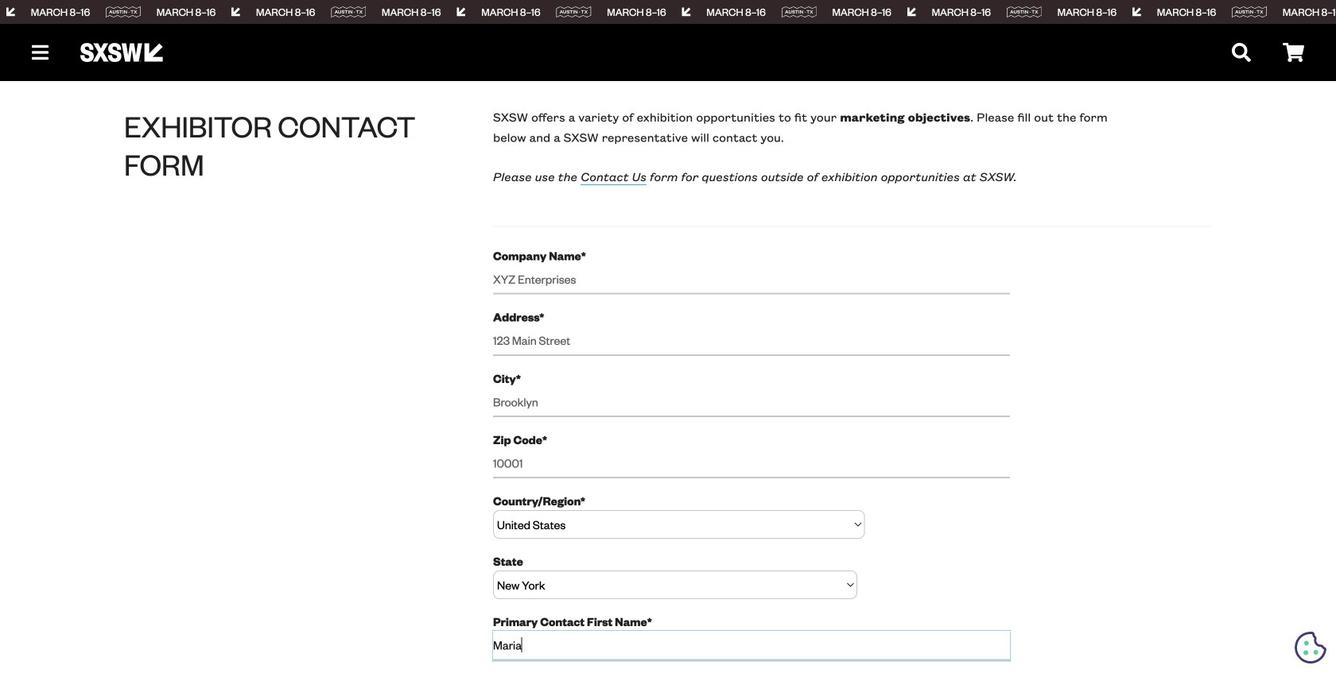 Task type: locate. For each thing, give the bounding box(es) containing it.
dialog
[[0, 0, 1336, 674]]

cookie preferences image
[[1295, 632, 1327, 664]]

None text field
[[493, 265, 1010, 295], [493, 388, 1010, 418], [493, 449, 1010, 479], [493, 632, 1010, 661], [493, 265, 1010, 295], [493, 388, 1010, 418], [493, 449, 1010, 479], [493, 632, 1010, 661]]

sxsw image
[[80, 43, 163, 62]]

None text field
[[493, 327, 1010, 356]]



Task type: describe. For each thing, give the bounding box(es) containing it.
toggle site navigation image
[[32, 43, 49, 62]]

toggle site search image
[[1232, 43, 1251, 62]]



Task type: vqa. For each thing, say whether or not it's contained in the screenshot.
"Toggle site navigation" icon
yes



